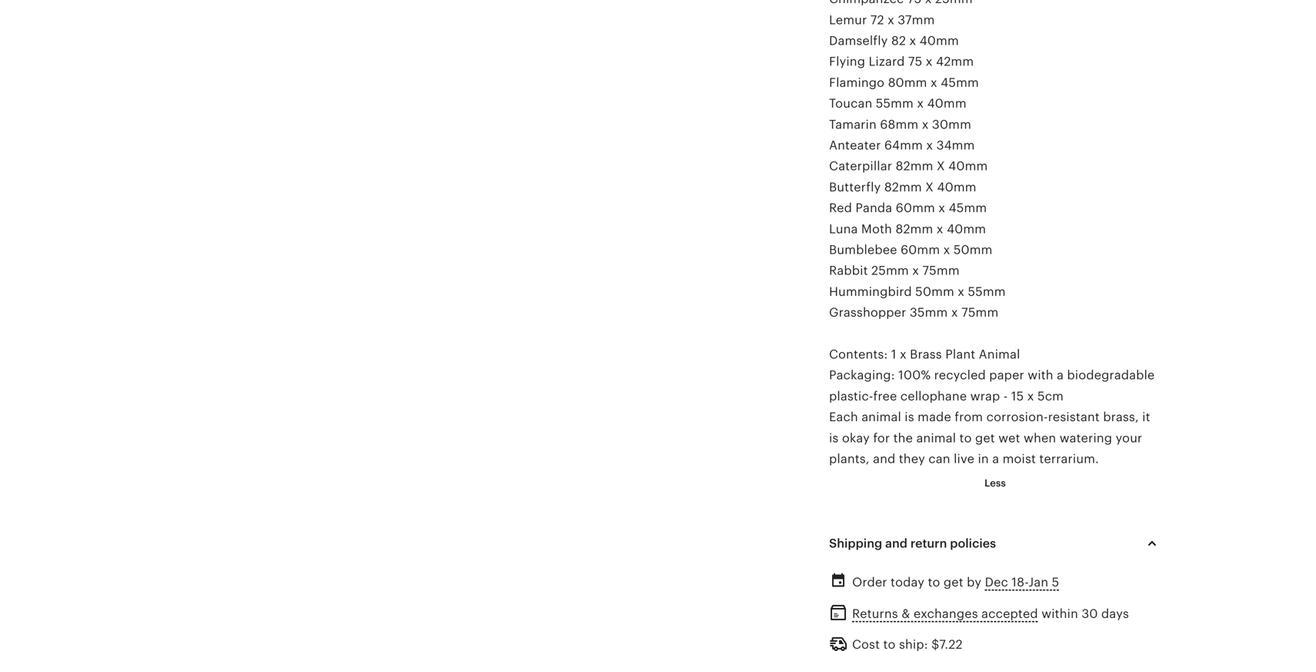Task type: vqa. For each thing, say whether or not it's contained in the screenshot.
the Vintage inside the Vintage pendant lamps
no



Task type: describe. For each thing, give the bounding box(es) containing it.
in
[[978, 452, 989, 466]]

cellophane
[[901, 389, 967, 403]]

with
[[1028, 369, 1054, 382]]

1
[[891, 348, 897, 361]]

1 horizontal spatial animal
[[916, 431, 956, 445]]

x up the plant
[[958, 285, 965, 299]]

1 horizontal spatial 75mm
[[961, 306, 999, 320]]

panda
[[856, 201, 892, 215]]

contents:
[[829, 348, 888, 361]]

1 vertical spatial x
[[925, 180, 934, 194]]

0 vertical spatial animal
[[862, 410, 901, 424]]

0 vertical spatial a
[[1057, 369, 1064, 382]]

shipping and return policies button
[[815, 525, 1175, 562]]

1 horizontal spatial is
[[905, 410, 914, 424]]

0 vertical spatial 45mm
[[941, 76, 979, 90]]

1 vertical spatial get
[[944, 576, 964, 589]]

toucan
[[829, 97, 873, 110]]

today
[[891, 576, 925, 589]]

contents: 1 x brass plant animal packaging: 100% recycled paper with a biodegradable plastic-free cellophane wrap - 15 x 5cm each animal is made from corrosion-resistant brass, it is okay for the animal to get wet when watering your plants, and they can live in a moist terrarium.
[[829, 348, 1155, 466]]

68mm
[[880, 118, 919, 131]]

35mm
[[910, 306, 948, 320]]

0 horizontal spatial 55mm
[[876, 97, 914, 110]]

jan
[[1029, 576, 1049, 589]]

policies
[[950, 537, 996, 551]]

bumblebee
[[829, 243, 897, 257]]

100%
[[898, 369, 931, 382]]

from
[[955, 410, 983, 424]]

terrarium.
[[1039, 452, 1099, 466]]

34mm
[[937, 138, 975, 152]]

for
[[873, 431, 890, 445]]

x left 34mm
[[926, 138, 933, 152]]

to inside contents: 1 x brass plant animal packaging: 100% recycled paper with a biodegradable plastic-free cellophane wrap - 15 x 5cm each animal is made from corrosion-resistant brass, it is okay for the animal to get wet when watering your plants, and they can live in a moist terrarium.
[[960, 431, 972, 445]]

15
[[1011, 389, 1024, 403]]

it
[[1142, 410, 1150, 424]]

x right 35mm
[[951, 306, 958, 320]]

dec
[[985, 576, 1008, 589]]

0 vertical spatial 50mm
[[954, 243, 993, 257]]

shipping and return policies
[[829, 537, 996, 551]]

plant
[[945, 348, 976, 361]]

accepted
[[982, 607, 1038, 621]]

when
[[1024, 431, 1056, 445]]

x up 35mm
[[943, 243, 950, 257]]

x down 80mm
[[917, 97, 924, 110]]

1 vertical spatial a
[[992, 452, 999, 466]]

82
[[891, 34, 906, 48]]

wet
[[999, 431, 1020, 445]]

can
[[929, 452, 950, 466]]

75
[[908, 55, 923, 69]]

lemur 72 x 37mm damselfly 82 x 40mm flying lizard 75 x 42mm flamingo 80mm x 45mm toucan 55mm x 40mm tamarin 68mm x 30mm anteater 64mm x 34mm caterpillar 82mm x 40mm butterfly  82mm x 40mm red panda 60mm x 45mm luna moth 82mm x 40mm bumblebee 60mm x 50mm rabbit 25mm x 75mm hummingbird 50mm x 55mm grasshopper 35mm x 75mm
[[829, 13, 1006, 320]]

&
[[902, 607, 910, 621]]

1 vertical spatial is
[[829, 431, 839, 445]]

72
[[870, 13, 884, 27]]

plants,
[[829, 452, 870, 466]]

within
[[1042, 607, 1078, 621]]

brass,
[[1103, 410, 1139, 424]]

butterfly
[[829, 180, 881, 194]]

the
[[893, 431, 913, 445]]

x right 68mm
[[922, 118, 929, 131]]

caterpillar
[[829, 159, 892, 173]]

flying
[[829, 55, 865, 69]]

37mm
[[898, 13, 935, 27]]

resistant
[[1048, 410, 1100, 424]]

18-
[[1012, 576, 1029, 589]]

x right 80mm
[[931, 76, 937, 90]]

packaging:
[[829, 369, 895, 382]]

30mm
[[932, 118, 971, 131]]

hummingbird
[[829, 285, 912, 299]]

made
[[918, 410, 951, 424]]



Task type: locate. For each thing, give the bounding box(es) containing it.
0 horizontal spatial to
[[928, 576, 940, 589]]

animal down made
[[916, 431, 956, 445]]

less button
[[973, 470, 1017, 498]]

-
[[1004, 389, 1008, 403]]

and down for at the bottom of page
[[873, 452, 896, 466]]

x right 1
[[900, 348, 907, 361]]

days
[[1101, 607, 1129, 621]]

to
[[960, 431, 972, 445], [928, 576, 940, 589]]

0 vertical spatial get
[[975, 431, 995, 445]]

55mm
[[876, 97, 914, 110], [968, 285, 1006, 299]]

75mm up 35mm
[[923, 264, 960, 278]]

55mm up 68mm
[[876, 97, 914, 110]]

25mm
[[871, 264, 909, 278]]

82mm
[[896, 159, 933, 173], [884, 180, 922, 194], [896, 222, 933, 236]]

0 vertical spatial x
[[937, 159, 945, 173]]

plastic-
[[829, 389, 873, 403]]

tamarin
[[829, 118, 877, 131]]

by
[[967, 576, 982, 589]]

is
[[905, 410, 914, 424], [829, 431, 839, 445]]

corrosion-
[[987, 410, 1048, 424]]

get inside contents: 1 x brass plant animal packaging: 100% recycled paper with a biodegradable plastic-free cellophane wrap - 15 x 5cm each animal is made from corrosion-resistant brass, it is okay for the animal to get wet when watering your plants, and they can live in a moist terrarium.
[[975, 431, 995, 445]]

0 vertical spatial and
[[873, 452, 896, 466]]

60mm up 25mm
[[901, 243, 940, 257]]

lizard
[[869, 55, 905, 69]]

82mm up panda
[[884, 180, 922, 194]]

returns & exchanges accepted button
[[852, 603, 1038, 625]]

red
[[829, 201, 852, 215]]

55mm up animal
[[968, 285, 1006, 299]]

moth
[[861, 222, 892, 236]]

animal
[[979, 348, 1020, 361]]

less
[[985, 478, 1006, 489]]

get
[[975, 431, 995, 445], [944, 576, 964, 589]]

40mm
[[920, 34, 959, 48], [927, 97, 967, 110], [949, 159, 988, 173], [937, 180, 977, 194], [947, 222, 986, 236]]

x
[[888, 13, 894, 27], [909, 34, 916, 48], [926, 55, 933, 69], [931, 76, 937, 90], [917, 97, 924, 110], [922, 118, 929, 131], [926, 138, 933, 152], [939, 201, 945, 215], [937, 222, 943, 236], [943, 243, 950, 257], [912, 264, 919, 278], [958, 285, 965, 299], [951, 306, 958, 320], [900, 348, 907, 361], [1027, 389, 1034, 403]]

64mm
[[884, 138, 923, 152]]

x right 82
[[909, 34, 916, 48]]

damselfly
[[829, 34, 888, 48]]

x right moth
[[937, 222, 943, 236]]

grasshopper
[[829, 306, 906, 320]]

and inside dropdown button
[[885, 537, 908, 551]]

rabbit
[[829, 264, 868, 278]]

1 horizontal spatial x
[[937, 159, 945, 173]]

is up the
[[905, 410, 914, 424]]

1 vertical spatial 75mm
[[961, 306, 999, 320]]

1 vertical spatial 60mm
[[901, 243, 940, 257]]

returns & exchanges accepted within 30 days
[[852, 607, 1129, 621]]

1 horizontal spatial get
[[975, 431, 995, 445]]

dec 18-jan 5 button
[[985, 571, 1059, 594]]

0 horizontal spatial is
[[829, 431, 839, 445]]

brass
[[910, 348, 942, 361]]

order
[[852, 576, 887, 589]]

30
[[1082, 607, 1098, 621]]

0 vertical spatial 55mm
[[876, 97, 914, 110]]

82mm right moth
[[896, 222, 933, 236]]

x down 34mm
[[939, 201, 945, 215]]

x down 30mm
[[925, 180, 934, 194]]

x down 34mm
[[937, 159, 945, 173]]

1 vertical spatial 82mm
[[884, 180, 922, 194]]

0 vertical spatial to
[[960, 431, 972, 445]]

0 vertical spatial 75mm
[[923, 264, 960, 278]]

82mm down 64mm
[[896, 159, 933, 173]]

animal up for at the bottom of page
[[862, 410, 901, 424]]

x right 72
[[888, 13, 894, 27]]

biodegradable
[[1067, 369, 1155, 382]]

5cm
[[1038, 389, 1064, 403]]

75mm up animal
[[961, 306, 999, 320]]

2 vertical spatial 82mm
[[896, 222, 933, 236]]

wrap
[[970, 389, 1000, 403]]

x right 15
[[1027, 389, 1034, 403]]

moist
[[1003, 452, 1036, 466]]

and inside contents: 1 x brass plant animal packaging: 100% recycled paper with a biodegradable plastic-free cellophane wrap - 15 x 5cm each animal is made from corrosion-resistant brass, it is okay for the animal to get wet when watering your plants, and they can live in a moist terrarium.
[[873, 452, 896, 466]]

1 vertical spatial and
[[885, 537, 908, 551]]

45mm
[[941, 76, 979, 90], [949, 201, 987, 215]]

order today to get by dec 18-jan 5
[[852, 576, 1059, 589]]

0 vertical spatial is
[[905, 410, 914, 424]]

1 vertical spatial 45mm
[[949, 201, 987, 215]]

x right 25mm
[[912, 264, 919, 278]]

0 horizontal spatial animal
[[862, 410, 901, 424]]

paper
[[989, 369, 1024, 382]]

shipping
[[829, 537, 882, 551]]

luna
[[829, 222, 858, 236]]

to right today
[[928, 576, 940, 589]]

anteater
[[829, 138, 881, 152]]

a right in
[[992, 452, 999, 466]]

x
[[937, 159, 945, 173], [925, 180, 934, 194]]

50mm
[[954, 243, 993, 257], [915, 285, 954, 299]]

a right with
[[1057, 369, 1064, 382]]

watering
[[1060, 431, 1112, 445]]

is left okay
[[829, 431, 839, 445]]

flamingo
[[829, 76, 885, 90]]

live
[[954, 452, 975, 466]]

0 vertical spatial 60mm
[[896, 201, 935, 215]]

get left by
[[944, 576, 964, 589]]

exchanges
[[914, 607, 978, 621]]

recycled
[[934, 369, 986, 382]]

each
[[829, 410, 858, 424]]

lemur
[[829, 13, 867, 27]]

return
[[911, 537, 947, 551]]

0 horizontal spatial 75mm
[[923, 264, 960, 278]]

to up live
[[960, 431, 972, 445]]

x right 75
[[926, 55, 933, 69]]

60mm
[[896, 201, 935, 215], [901, 243, 940, 257]]

returns
[[852, 607, 898, 621]]

1 vertical spatial animal
[[916, 431, 956, 445]]

they
[[899, 452, 925, 466]]

45mm down 42mm
[[941, 76, 979, 90]]

1 horizontal spatial a
[[1057, 369, 1064, 382]]

80mm
[[888, 76, 927, 90]]

42mm
[[936, 55, 974, 69]]

0 horizontal spatial a
[[992, 452, 999, 466]]

1 horizontal spatial to
[[960, 431, 972, 445]]

1 vertical spatial to
[[928, 576, 940, 589]]

0 horizontal spatial get
[[944, 576, 964, 589]]

and
[[873, 452, 896, 466], [885, 537, 908, 551]]

0 vertical spatial 82mm
[[896, 159, 933, 173]]

1 vertical spatial 55mm
[[968, 285, 1006, 299]]

free
[[873, 389, 897, 403]]

get up in
[[975, 431, 995, 445]]

75mm
[[923, 264, 960, 278], [961, 306, 999, 320]]

your
[[1116, 431, 1143, 445]]

60mm right panda
[[896, 201, 935, 215]]

1 horizontal spatial 55mm
[[968, 285, 1006, 299]]

a
[[1057, 369, 1064, 382], [992, 452, 999, 466]]

45mm down 34mm
[[949, 201, 987, 215]]

and left return
[[885, 537, 908, 551]]

okay
[[842, 431, 870, 445]]

5
[[1052, 576, 1059, 589]]

0 horizontal spatial x
[[925, 180, 934, 194]]

animal
[[862, 410, 901, 424], [916, 431, 956, 445]]

1 vertical spatial 50mm
[[915, 285, 954, 299]]



